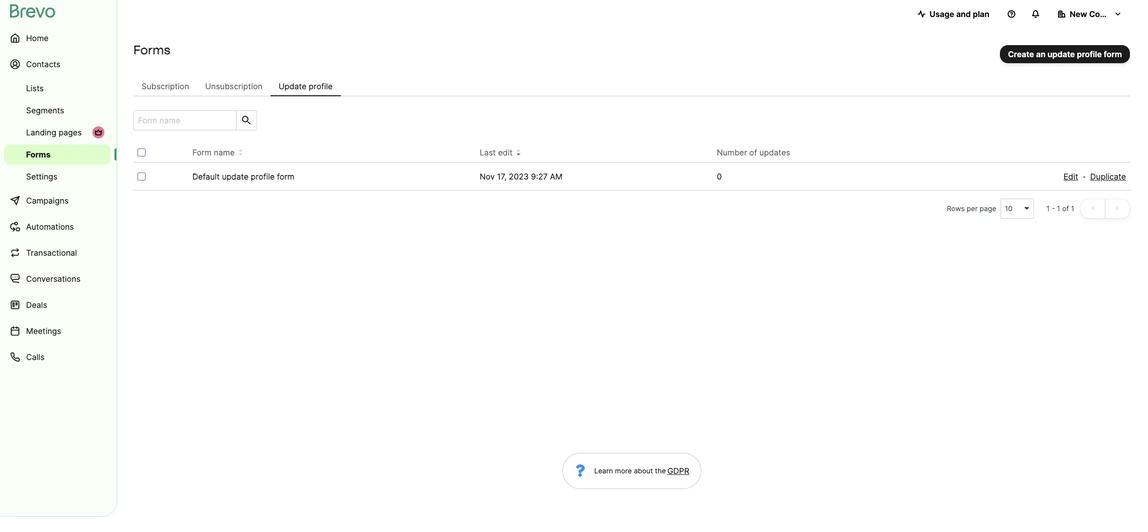 Task type: vqa. For each thing, say whether or not it's contained in the screenshot.
the Services
no



Task type: locate. For each thing, give the bounding box(es) containing it.
nov 17, 2023 9:27 am
[[480, 172, 563, 182]]

0 horizontal spatial of
[[750, 148, 757, 158]]

0 horizontal spatial forms
[[26, 150, 51, 160]]

nov
[[480, 172, 495, 182]]

usage and plan button
[[910, 4, 998, 24]]

1 vertical spatial update
[[222, 172, 249, 182]]

0 vertical spatial update
[[1048, 49, 1075, 59]]

1 horizontal spatial forms
[[134, 43, 170, 57]]

forms
[[134, 43, 170, 57], [26, 150, 51, 160]]

segments
[[26, 105, 64, 115]]

pages
[[59, 128, 82, 138]]

last edit
[[480, 148, 513, 158]]

and
[[956, 9, 971, 19]]

profile
[[1077, 49, 1102, 59], [309, 81, 333, 91], [251, 172, 275, 182]]

landing pages
[[26, 128, 82, 138]]

edit
[[1064, 172, 1079, 182]]

settings link
[[4, 167, 110, 187]]

rows
[[947, 204, 965, 213]]

1 horizontal spatial of
[[1063, 204, 1069, 213]]

per
[[967, 204, 978, 213]]

of inside number of updates button
[[750, 148, 757, 158]]

campaigns
[[26, 196, 69, 206]]

more
[[615, 467, 632, 476]]

forms link
[[4, 145, 110, 165]]

lists link
[[4, 78, 110, 98]]

conversations
[[26, 274, 81, 284]]

home link
[[4, 26, 110, 50]]

1 horizontal spatial profile
[[309, 81, 333, 91]]

update
[[1048, 49, 1075, 59], [222, 172, 249, 182]]

2 vertical spatial profile
[[251, 172, 275, 182]]

update right the an
[[1048, 49, 1075, 59]]

2 1 from the left
[[1057, 204, 1061, 213]]

form name
[[192, 148, 235, 158]]

name
[[214, 148, 235, 158]]

automations link
[[4, 215, 110, 239]]

lists
[[26, 83, 44, 93]]

contacts
[[26, 59, 60, 69]]

conversations link
[[4, 267, 110, 291]]

forms up subscription link
[[134, 43, 170, 57]]

learn
[[594, 467, 613, 476]]

edit
[[498, 148, 513, 158]]

1 horizontal spatial 1
[[1057, 204, 1061, 213]]

deals link
[[4, 293, 110, 317]]

landing pages link
[[4, 123, 110, 143]]

0 vertical spatial profile
[[1077, 49, 1102, 59]]

of right "number"
[[750, 148, 757, 158]]

contacts link
[[4, 52, 110, 76]]

automations
[[26, 222, 74, 232]]

1 vertical spatial of
[[1063, 204, 1069, 213]]

17,
[[497, 172, 507, 182]]

create an update profile form link
[[1000, 45, 1130, 63]]

1
[[1047, 204, 1050, 213], [1057, 204, 1061, 213], [1071, 204, 1075, 213]]

settings
[[26, 172, 57, 182]]

of
[[750, 148, 757, 158], [1063, 204, 1069, 213]]

usage and plan
[[930, 9, 990, 19]]

updates
[[760, 148, 790, 158]]

number of updates button
[[717, 147, 798, 159]]

1 horizontal spatial form
[[1104, 49, 1122, 59]]

2 horizontal spatial profile
[[1077, 49, 1102, 59]]

create
[[1008, 49, 1034, 59]]

forms down landing
[[26, 150, 51, 160]]

rows per page
[[947, 204, 997, 213]]

2 horizontal spatial 1
[[1071, 204, 1075, 213]]

of right -
[[1063, 204, 1069, 213]]

0 horizontal spatial 1
[[1047, 204, 1050, 213]]

about
[[634, 467, 653, 476]]

form name button
[[192, 147, 243, 159]]

1 vertical spatial form
[[277, 172, 294, 182]]

update down name
[[222, 172, 249, 182]]

search button
[[236, 111, 257, 130]]

update profile
[[279, 81, 333, 91]]

0 vertical spatial of
[[750, 148, 757, 158]]

2023
[[509, 172, 529, 182]]

create an update profile form
[[1008, 49, 1122, 59]]

0 vertical spatial form
[[1104, 49, 1122, 59]]

1 horizontal spatial update
[[1048, 49, 1075, 59]]

update
[[279, 81, 307, 91]]

gdpr link
[[666, 465, 690, 478]]

form
[[1104, 49, 1122, 59], [277, 172, 294, 182]]

update profile link
[[271, 76, 341, 96]]

0 vertical spatial forms
[[134, 43, 170, 57]]

0 horizontal spatial update
[[222, 172, 249, 182]]

1 vertical spatial profile
[[309, 81, 333, 91]]



Task type: describe. For each thing, give the bounding box(es) containing it.
number of updates
[[717, 148, 790, 158]]

transactional
[[26, 248, 77, 258]]

subscription link
[[134, 76, 197, 96]]

the
[[655, 467, 666, 476]]

page
[[980, 204, 997, 213]]

Campaign name search field
[[134, 111, 232, 130]]

calls link
[[4, 345, 110, 370]]

9:27
[[531, 172, 548, 182]]

duplicate link
[[1091, 171, 1126, 183]]

unsubscription link
[[197, 76, 271, 96]]

landing
[[26, 128, 56, 138]]

-
[[1052, 204, 1055, 213]]

default update profile form link
[[192, 172, 294, 182]]

edit link
[[1064, 171, 1079, 183]]

usage
[[930, 9, 955, 19]]

0 horizontal spatial form
[[277, 172, 294, 182]]

default update profile form
[[192, 172, 294, 182]]

campaigns link
[[4, 189, 110, 213]]

0 horizontal spatial profile
[[251, 172, 275, 182]]

an
[[1036, 49, 1046, 59]]

0
[[717, 172, 722, 182]]

calls
[[26, 352, 45, 363]]

duplicate
[[1091, 172, 1126, 182]]

new company button
[[1050, 4, 1130, 24]]

subscription
[[142, 81, 189, 91]]

form
[[192, 148, 212, 158]]

3 1 from the left
[[1071, 204, 1075, 213]]

company
[[1089, 9, 1127, 19]]

deals
[[26, 300, 47, 310]]

last
[[480, 148, 496, 158]]

1 1 from the left
[[1047, 204, 1050, 213]]

new company
[[1070, 9, 1127, 19]]

left___rvooi image
[[94, 129, 102, 137]]

learn more about the gdpr
[[594, 466, 690, 477]]

gdpr
[[668, 466, 690, 477]]

segments link
[[4, 100, 110, 121]]

transactional link
[[4, 241, 110, 265]]

number
[[717, 148, 747, 158]]

last edit button
[[480, 147, 521, 159]]

meetings
[[26, 326, 61, 336]]

home
[[26, 33, 49, 43]]

plan
[[973, 9, 990, 19]]

1 vertical spatial forms
[[26, 150, 51, 160]]

search image
[[241, 114, 253, 127]]

meetings link
[[4, 319, 110, 343]]

default
[[192, 172, 220, 182]]

unsubscription
[[205, 81, 263, 91]]

new
[[1070, 9, 1087, 19]]

am
[[550, 172, 563, 182]]

1 - 1 of 1
[[1047, 204, 1075, 213]]



